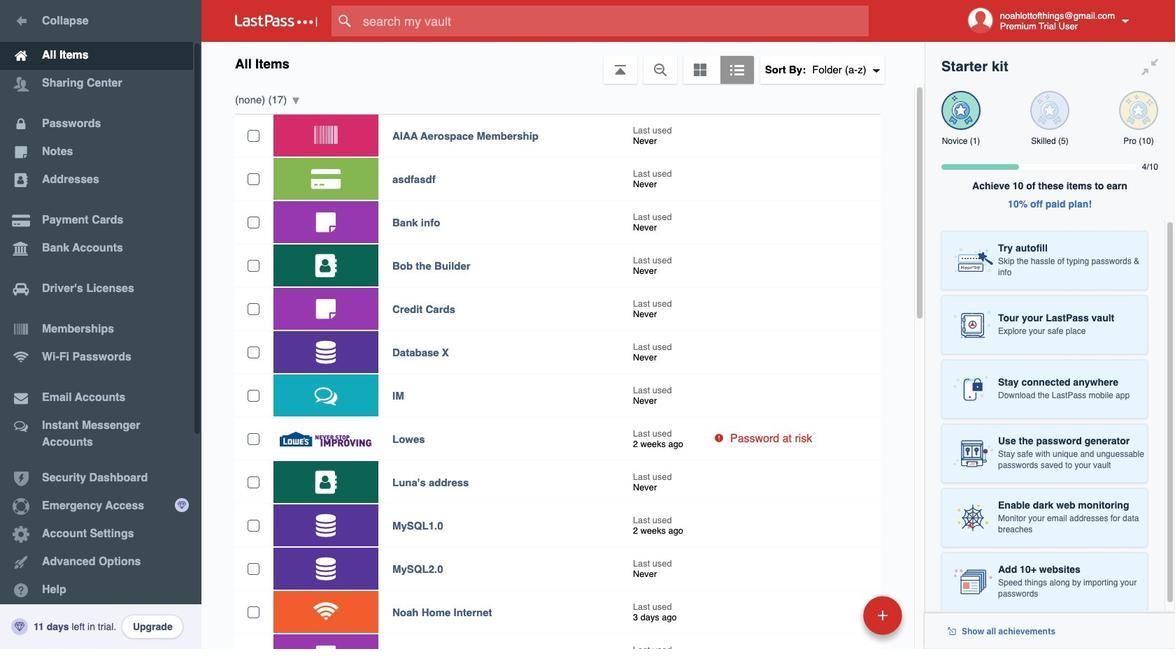Task type: describe. For each thing, give the bounding box(es) containing it.
lastpass image
[[235, 15, 318, 27]]

search my vault text field
[[332, 6, 891, 36]]

new item element
[[767, 596, 907, 636]]

vault options navigation
[[201, 42, 925, 84]]

main navigation navigation
[[0, 0, 201, 650]]



Task type: locate. For each thing, give the bounding box(es) containing it.
Search search field
[[332, 6, 891, 36]]

new item navigation
[[767, 593, 911, 650]]



